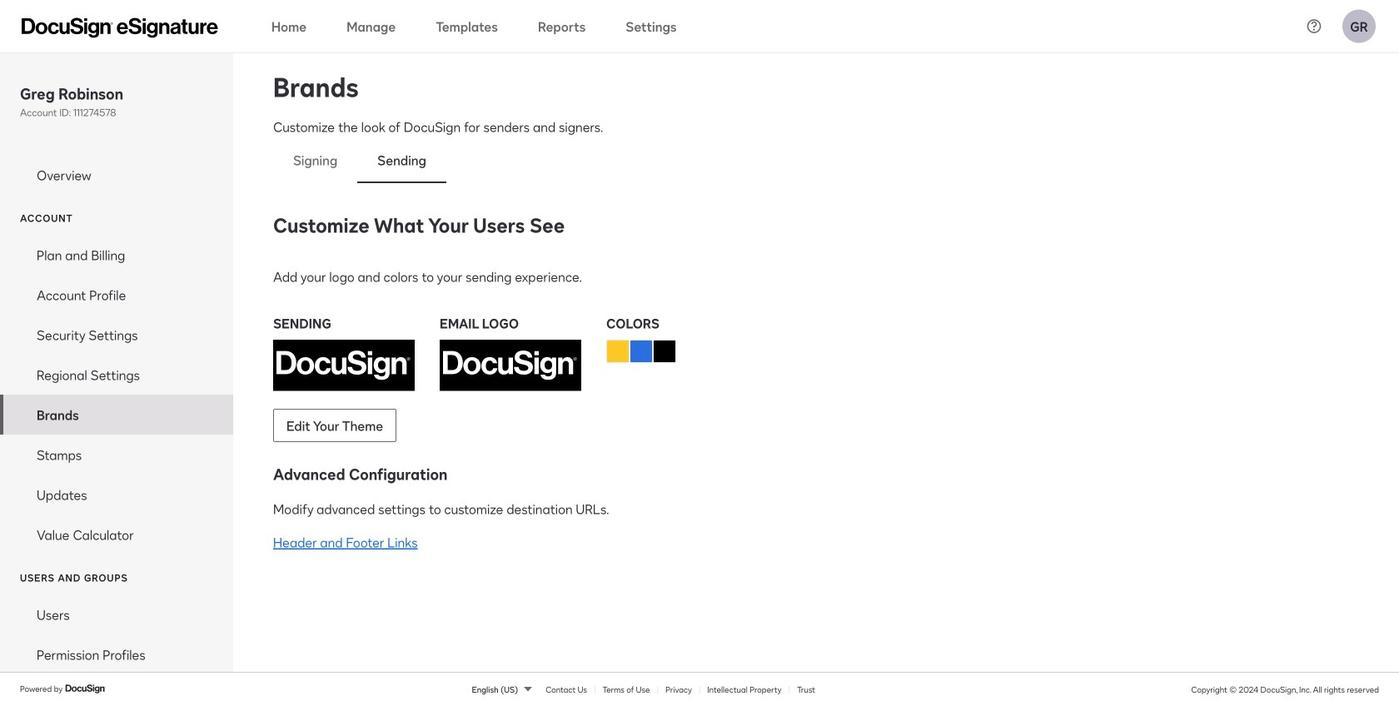 Task type: locate. For each thing, give the bounding box(es) containing it.
tab list
[[273, 137, 1359, 183]]

account element
[[0, 235, 233, 555]]



Task type: describe. For each thing, give the bounding box(es) containing it.
users and groups element
[[0, 595, 233, 706]]

email logo image
[[440, 340, 581, 391]]

sending logo image
[[273, 340, 415, 391]]

docusign admin image
[[22, 18, 218, 38]]

docusign image
[[65, 682, 107, 696]]



Task type: vqa. For each thing, say whether or not it's contained in the screenshot.
enter keyword text box
no



